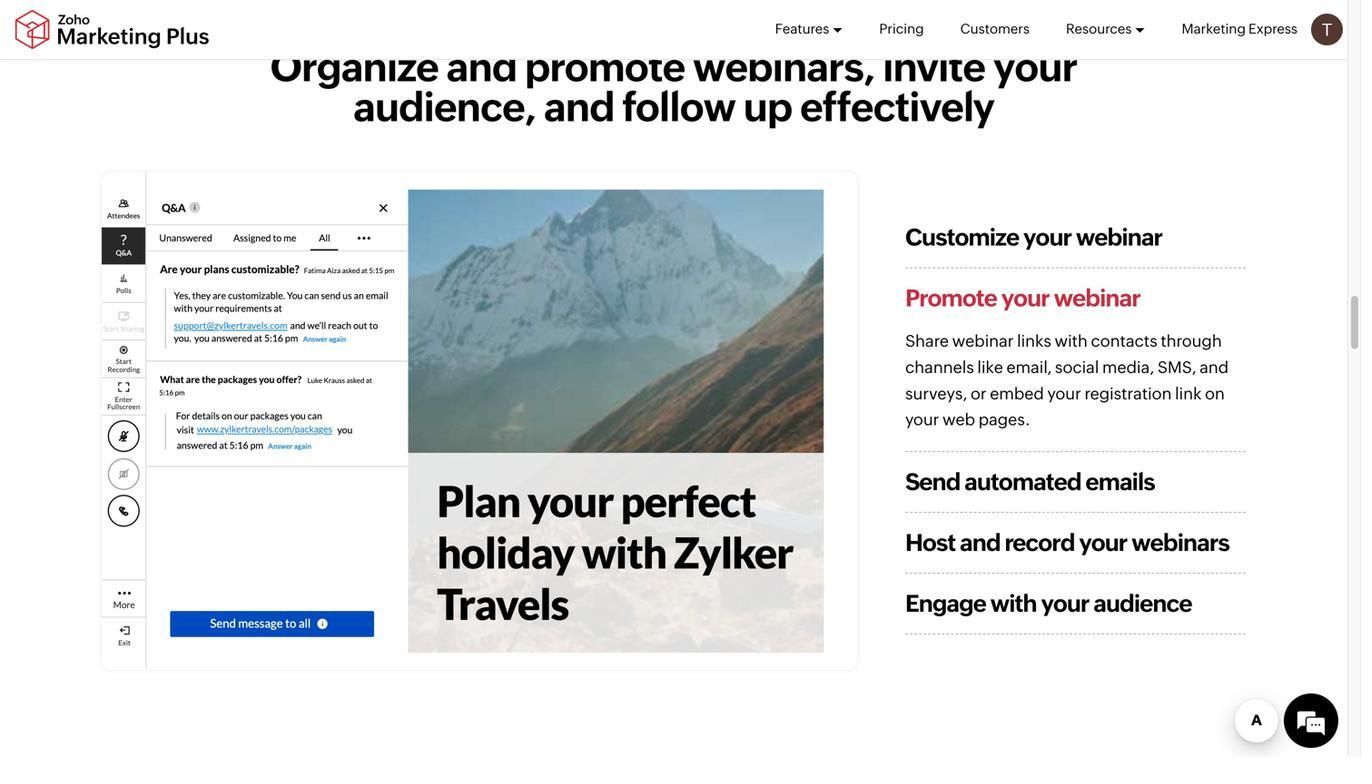 Task type: locate. For each thing, give the bounding box(es) containing it.
with
[[1055, 332, 1088, 351], [990, 590, 1037, 617]]

webinar
[[1076, 224, 1163, 251], [1054, 285, 1141, 312], [952, 332, 1014, 351]]

1 vertical spatial webinar
[[1054, 285, 1141, 312]]

with down record
[[990, 590, 1037, 617]]

customers link
[[960, 0, 1030, 58]]

customers
[[960, 21, 1030, 37]]

0 vertical spatial webinar
[[1076, 224, 1163, 251]]

registration
[[1085, 384, 1172, 403]]

webinar inside share webinar links with contacts through channels like email, social media, sms, and surveys, or embed your registration link on your web pages.
[[952, 332, 1014, 351]]

promote
[[525, 44, 685, 90]]

engage
[[905, 590, 986, 617]]

organize and promote webinars, invite your audience, and follow up effectively
[[270, 44, 1078, 130]]

with up social
[[1055, 332, 1088, 351]]

like
[[978, 358, 1003, 377]]

follow
[[622, 84, 736, 130]]

your down customers
[[993, 44, 1078, 90]]

effectively
[[800, 84, 994, 130]]

webinars,
[[693, 44, 875, 90]]

your
[[993, 44, 1078, 90], [1023, 224, 1072, 251], [1001, 285, 1050, 312], [1048, 384, 1081, 403], [905, 411, 939, 429], [1079, 529, 1127, 556], [1041, 590, 1089, 617]]

and
[[446, 44, 517, 90], [544, 84, 614, 130], [1200, 358, 1229, 377], [960, 529, 1000, 556]]

through
[[1161, 332, 1222, 351]]

send
[[905, 468, 960, 495]]

your down emails
[[1079, 529, 1127, 556]]

2 vertical spatial webinar
[[952, 332, 1014, 351]]

host and record your webinars
[[905, 529, 1230, 556]]

1 horizontal spatial with
[[1055, 332, 1088, 351]]

your down social
[[1048, 384, 1081, 403]]

resources link
[[1066, 0, 1146, 58]]

record
[[1005, 529, 1075, 556]]

send automated emails
[[905, 468, 1155, 495]]

marketing
[[1182, 21, 1246, 37]]

your up "links"
[[1001, 285, 1050, 312]]

0 vertical spatial with
[[1055, 332, 1088, 351]]

features link
[[775, 0, 843, 58]]

promote your webinar
[[905, 285, 1141, 312]]

webinar marketing image
[[102, 172, 857, 670]]

customize
[[905, 224, 1019, 251]]

pages.
[[979, 411, 1031, 429]]

0 horizontal spatial with
[[990, 590, 1037, 617]]

features
[[775, 21, 829, 37]]

customize your webinar
[[905, 224, 1163, 251]]

zoho marketingplus logo image
[[14, 10, 211, 49]]

up
[[743, 84, 792, 130]]

webinar for customize your webinar
[[1076, 224, 1163, 251]]

your inside organize and promote webinars, invite your audience, and follow up effectively
[[993, 44, 1078, 90]]



Task type: describe. For each thing, give the bounding box(es) containing it.
link
[[1175, 384, 1202, 403]]

marketing express link
[[1182, 0, 1298, 58]]

with inside share webinar links with contacts through channels like email, social media, sms, and surveys, or embed your registration link on your web pages.
[[1055, 332, 1088, 351]]

marketing express
[[1182, 21, 1298, 37]]

host
[[905, 529, 956, 556]]

sms,
[[1158, 358, 1197, 377]]

contacts
[[1091, 332, 1158, 351]]

pricing
[[879, 21, 924, 37]]

webinars
[[1132, 529, 1230, 556]]

terry turtle image
[[1311, 14, 1343, 45]]

share webinar links with contacts through channels like email, social media, sms, and surveys, or embed your registration link on your web pages.
[[905, 332, 1229, 429]]

on
[[1205, 384, 1225, 403]]

links
[[1017, 332, 1052, 351]]

share
[[905, 332, 949, 351]]

channels
[[905, 358, 974, 377]]

invite
[[883, 44, 985, 90]]

web
[[943, 411, 975, 429]]

webinar for promote your webinar
[[1054, 285, 1141, 312]]

pricing link
[[879, 0, 924, 58]]

surveys,
[[905, 384, 967, 403]]

audience
[[1094, 590, 1192, 617]]

or
[[971, 384, 987, 403]]

organize
[[270, 44, 439, 90]]

email,
[[1007, 358, 1052, 377]]

resources
[[1066, 21, 1132, 37]]

audience,
[[353, 84, 536, 130]]

your down the host and record your webinars at the right bottom of the page
[[1041, 590, 1089, 617]]

social
[[1055, 358, 1099, 377]]

your down surveys,
[[905, 411, 939, 429]]

emails
[[1086, 468, 1155, 495]]

embed
[[990, 384, 1044, 403]]

media,
[[1103, 358, 1154, 377]]

automated
[[965, 468, 1081, 495]]

your up promote your webinar
[[1023, 224, 1072, 251]]

and inside share webinar links with contacts through channels like email, social media, sms, and surveys, or embed your registration link on your web pages.
[[1200, 358, 1229, 377]]

express
[[1249, 21, 1298, 37]]

1 vertical spatial with
[[990, 590, 1037, 617]]

promote
[[905, 285, 997, 312]]

engage with your audience
[[905, 590, 1192, 617]]



Task type: vqa. For each thing, say whether or not it's contained in the screenshot.
"link"
yes



